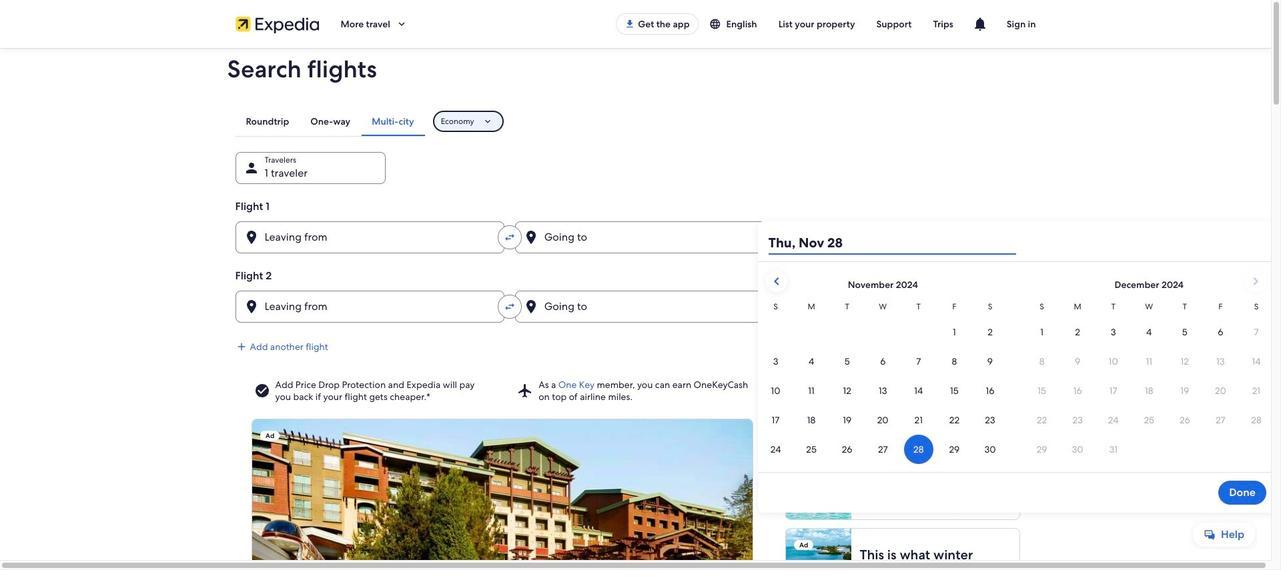 Task type: locate. For each thing, give the bounding box(es) containing it.
previous month image
[[769, 274, 785, 290]]

main content
[[0, 48, 1274, 571]]

download the app button image
[[625, 19, 635, 29]]

tab list
[[235, 107, 425, 136]]

more travel image
[[396, 18, 408, 30]]

swap origin and destination values image
[[504, 301, 516, 313]]

medium image
[[235, 341, 247, 353]]

swap origin and destination values image
[[504, 232, 516, 244]]



Task type: describe. For each thing, give the bounding box(es) containing it.
communication center icon image
[[972, 16, 988, 32]]

next month image
[[1248, 274, 1264, 290]]

expedia logo image
[[235, 15, 319, 33]]

small image
[[709, 18, 726, 30]]



Task type: vqa. For each thing, say whether or not it's contained in the screenshot.
Support link at the top
no



